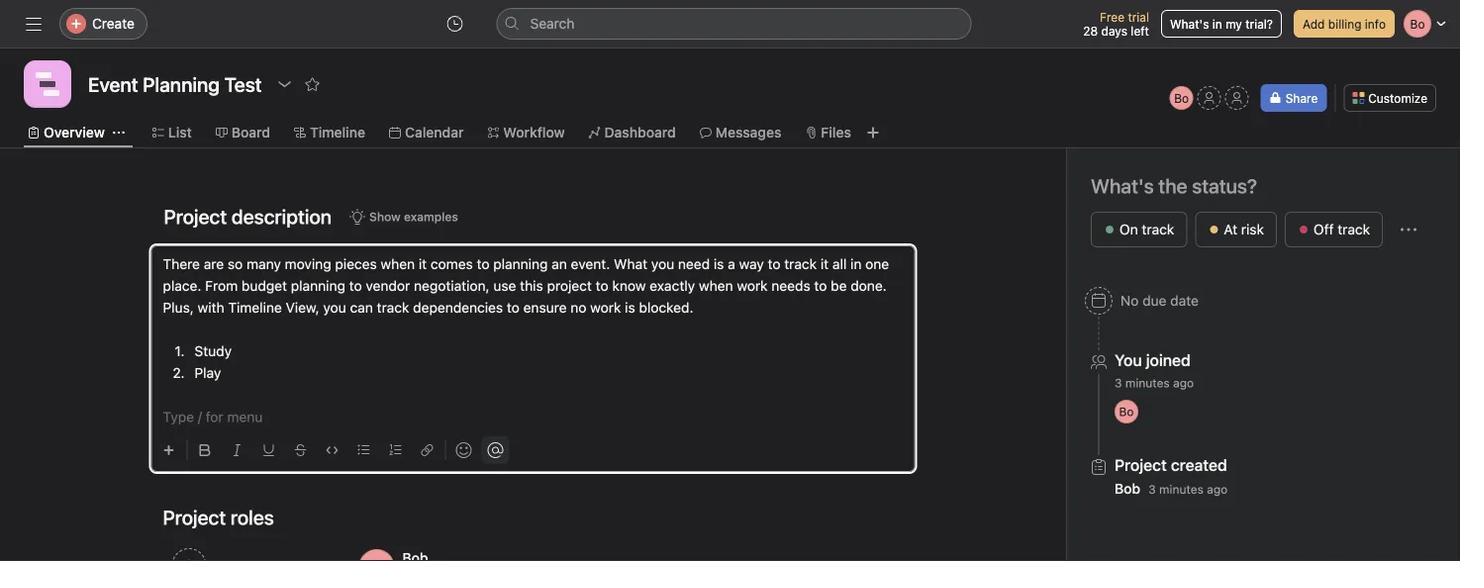 Task type: vqa. For each thing, say whether or not it's contained in the screenshot.
3 inside the "Project created Bob 3 minutes ago"
yes



Task type: describe. For each thing, give the bounding box(es) containing it.
blocked.
[[639, 300, 694, 316]]

this
[[520, 278, 543, 294]]

what's the status?
[[1091, 174, 1258, 198]]

track right "on"
[[1142, 221, 1175, 238]]

3 for bob
[[1149, 483, 1156, 497]]

overview
[[44, 124, 105, 141]]

date
[[1171, 293, 1199, 309]]

board link
[[216, 122, 270, 144]]

1 horizontal spatial is
[[714, 256, 724, 272]]

at mention image
[[488, 443, 504, 459]]

many
[[247, 256, 281, 272]]

there are so many moving pieces when it comes to planning an event. what you need is a way to track it all in one place. from budget planning to vendor negotiation, use this project to know exactly when work needs to be done. plus, with timeline view, you can track dependencies to ensure no work is blocked.
[[163, 256, 893, 316]]

done.
[[851, 278, 887, 294]]

workflow link
[[488, 122, 565, 144]]

bulleted list image
[[358, 445, 370, 457]]

ensure
[[524, 300, 567, 316]]

off track button
[[1285, 212, 1384, 248]]

place.
[[163, 278, 201, 294]]

add billing info
[[1303, 17, 1386, 31]]

on
[[1120, 221, 1139, 238]]

0 horizontal spatial work
[[590, 300, 621, 316]]

a
[[728, 256, 736, 272]]

italics image
[[231, 445, 243, 457]]

needs
[[772, 278, 811, 294]]

at risk button
[[1196, 212, 1278, 248]]

project created bob 3 minutes ago
[[1115, 456, 1228, 497]]

project roles
[[163, 506, 274, 529]]

due
[[1143, 293, 1167, 309]]

be
[[831, 278, 847, 294]]

2 it from the left
[[821, 256, 829, 272]]

at
[[1224, 221, 1238, 238]]

no
[[1121, 293, 1139, 309]]

all
[[833, 256, 847, 272]]

view,
[[286, 300, 320, 316]]

show options image
[[277, 76, 293, 92]]

to down pieces
[[349, 278, 362, 294]]

search list box
[[497, 8, 972, 40]]

numbered list image
[[390, 445, 402, 457]]

underline image
[[263, 445, 275, 457]]

plus,
[[163, 300, 194, 316]]

at risk
[[1224, 221, 1265, 238]]

1 it from the left
[[419, 256, 427, 272]]

left
[[1131, 24, 1150, 38]]

exactly
[[650, 278, 695, 294]]

free trial 28 days left
[[1084, 10, 1150, 38]]

there
[[163, 256, 200, 272]]

share button
[[1261, 84, 1327, 112]]

dashboard
[[605, 124, 676, 141]]

search button
[[497, 8, 972, 40]]

know
[[612, 278, 646, 294]]

more actions image
[[1401, 222, 1417, 238]]

minutes for joined
[[1126, 376, 1170, 390]]

in inside there are so many moving pieces when it comes to planning an event. what you need is a way to track it all in one place. from budget planning to vendor negotiation, use this project to know exactly when work needs to be done. plus, with timeline view, you can track dependencies to ensure no work is blocked.
[[851, 256, 862, 272]]

so
[[228, 256, 243, 272]]

ago for you
[[1174, 376, 1194, 390]]

0 vertical spatial work
[[737, 278, 768, 294]]

on track button
[[1091, 212, 1188, 248]]

use
[[494, 278, 516, 294]]

bo inside button
[[1175, 91, 1190, 105]]

what's in my trial?
[[1170, 17, 1274, 31]]

bo button
[[1170, 86, 1194, 110]]

link image
[[421, 445, 433, 457]]

study
[[195, 343, 232, 359]]

strikethrough image
[[295, 445, 307, 457]]

board
[[232, 124, 270, 141]]

add billing info button
[[1294, 10, 1395, 38]]

add
[[1303, 17, 1325, 31]]

are
[[204, 256, 224, 272]]

Project description title text field
[[151, 196, 337, 238]]

with
[[198, 300, 224, 316]]

show
[[369, 210, 401, 224]]

what's in my trial? button
[[1162, 10, 1282, 38]]

0 horizontal spatial when
[[381, 256, 415, 272]]

3 for joined
[[1115, 376, 1123, 390]]

create
[[92, 15, 135, 32]]

vendor
[[366, 278, 410, 294]]

to left be
[[815, 278, 827, 294]]

add tab image
[[865, 125, 881, 141]]

info
[[1366, 17, 1386, 31]]

bold image
[[200, 445, 211, 457]]

no
[[571, 300, 587, 316]]

play
[[195, 365, 221, 381]]

1 vertical spatial is
[[625, 300, 635, 316]]



Task type: locate. For each thing, give the bounding box(es) containing it.
comes
[[431, 256, 473, 272]]

ago down project created
[[1207, 483, 1228, 497]]

ago for project created
[[1207, 483, 1228, 497]]

what's up "on"
[[1091, 174, 1154, 198]]

3 right bob at the bottom right of page
[[1149, 483, 1156, 497]]

0 horizontal spatial timeline
[[228, 300, 282, 316]]

insert an object image
[[163, 445, 175, 457]]

expand sidebar image
[[26, 16, 42, 32]]

list
[[168, 124, 192, 141]]

0 horizontal spatial it
[[419, 256, 427, 272]]

code image
[[326, 445, 338, 457]]

1 vertical spatial you
[[323, 300, 346, 316]]

in inside button
[[1213, 17, 1223, 31]]

an
[[552, 256, 567, 272]]

0 horizontal spatial is
[[625, 300, 635, 316]]

when
[[381, 256, 415, 272], [699, 278, 733, 294]]

work right no
[[590, 300, 621, 316]]

pieces
[[335, 256, 377, 272]]

0 vertical spatial planning
[[494, 256, 548, 272]]

ago
[[1174, 376, 1194, 390], [1207, 483, 1228, 497]]

timeline link
[[294, 122, 365, 144]]

way
[[739, 256, 764, 272]]

off track
[[1314, 221, 1371, 238]]

work down way
[[737, 278, 768, 294]]

it left all
[[821, 256, 829, 272]]

one
[[866, 256, 890, 272]]

1 vertical spatial bo
[[1120, 405, 1134, 419]]

in
[[1213, 17, 1223, 31], [851, 256, 862, 272]]

track right "off"
[[1338, 221, 1371, 238]]

you
[[1115, 351, 1143, 370]]

what's for what's in my trial?
[[1170, 17, 1210, 31]]

you joined button
[[1115, 351, 1194, 370]]

bo down what's in my trial?
[[1175, 91, 1190, 105]]

show examples
[[369, 210, 458, 224]]

calendar link
[[389, 122, 464, 144]]

joined
[[1147, 351, 1191, 370]]

trial?
[[1246, 17, 1274, 31]]

planning down moving
[[291, 278, 346, 294]]

event.
[[571, 256, 610, 272]]

28
[[1084, 24, 1098, 38]]

1 vertical spatial timeline
[[228, 300, 282, 316]]

can
[[350, 300, 373, 316]]

the status?
[[1159, 174, 1258, 198]]

document
[[151, 254, 916, 428]]

minutes inside you joined 3 minutes ago
[[1126, 376, 1170, 390]]

timeline
[[310, 124, 365, 141], [228, 300, 282, 316]]

dependencies
[[413, 300, 503, 316]]

days
[[1102, 24, 1128, 38]]

timeline down add to starred image
[[310, 124, 365, 141]]

None text field
[[83, 66, 267, 102]]

bob link
[[1115, 481, 1141, 497]]

no due date
[[1121, 293, 1199, 309]]

to down event.
[[596, 278, 609, 294]]

workflow
[[504, 124, 565, 141]]

create button
[[59, 8, 148, 40]]

1 vertical spatial minutes
[[1160, 483, 1204, 497]]

project created
[[1115, 456, 1228, 475]]

3 down you
[[1115, 376, 1123, 390]]

1 horizontal spatial timeline
[[310, 124, 365, 141]]

tab actions image
[[113, 127, 125, 139]]

0 vertical spatial in
[[1213, 17, 1223, 31]]

1 horizontal spatial it
[[821, 256, 829, 272]]

0 horizontal spatial in
[[851, 256, 862, 272]]

is left a
[[714, 256, 724, 272]]

search
[[530, 15, 575, 32]]

moving
[[285, 256, 331, 272]]

0 horizontal spatial what's
[[1091, 174, 1154, 198]]

0 vertical spatial when
[[381, 256, 415, 272]]

0 vertical spatial bo
[[1175, 91, 1190, 105]]

3 inside project created bob 3 minutes ago
[[1149, 483, 1156, 497]]

1 horizontal spatial in
[[1213, 17, 1223, 31]]

when down a
[[699, 278, 733, 294]]

0 vertical spatial ago
[[1174, 376, 1194, 390]]

minutes for bob
[[1160, 483, 1204, 497]]

messages
[[716, 124, 782, 141]]

1 horizontal spatial when
[[699, 278, 733, 294]]

1 horizontal spatial 3
[[1149, 483, 1156, 497]]

what's for what's the status?
[[1091, 174, 1154, 198]]

ago inside project created bob 3 minutes ago
[[1207, 483, 1228, 497]]

free
[[1100, 10, 1125, 24]]

billing
[[1329, 17, 1362, 31]]

timeline image
[[36, 72, 59, 96]]

history image
[[447, 16, 463, 32]]

customize
[[1369, 91, 1428, 105]]

you
[[651, 256, 675, 272], [323, 300, 346, 316]]

negotiation,
[[414, 278, 490, 294]]

calendar
[[405, 124, 464, 141]]

off
[[1314, 221, 1334, 238]]

budget
[[242, 278, 287, 294]]

bo down you joined 3 minutes ago
[[1120, 405, 1134, 419]]

1 horizontal spatial work
[[737, 278, 768, 294]]

0 horizontal spatial you
[[323, 300, 346, 316]]

project
[[547, 278, 592, 294]]

what
[[614, 256, 648, 272]]

1 horizontal spatial what's
[[1170, 17, 1210, 31]]

on track
[[1120, 221, 1175, 238]]

0 vertical spatial is
[[714, 256, 724, 272]]

customize button
[[1344, 84, 1437, 112]]

in right all
[[851, 256, 862, 272]]

1 vertical spatial what's
[[1091, 174, 1154, 198]]

when up vendor
[[381, 256, 415, 272]]

timeline inside there are so many moving pieces when it comes to planning an event. what you need is a way to track it all in one place. from budget planning to vendor negotiation, use this project to know exactly when work needs to be done. plus, with timeline view, you can track dependencies to ensure no work is blocked.
[[228, 300, 282, 316]]

3 inside you joined 3 minutes ago
[[1115, 376, 1123, 390]]

1 horizontal spatial planning
[[494, 256, 548, 272]]

0 vertical spatial minutes
[[1126, 376, 1170, 390]]

0 vertical spatial what's
[[1170, 17, 1210, 31]]

what's
[[1170, 17, 1210, 31], [1091, 174, 1154, 198]]

timeline down 'budget'
[[228, 300, 282, 316]]

no due date button
[[1076, 283, 1208, 319]]

bo
[[1175, 91, 1190, 105], [1120, 405, 1134, 419]]

what's left my
[[1170, 17, 1210, 31]]

track
[[1142, 221, 1175, 238], [1338, 221, 1371, 238], [785, 256, 817, 272], [377, 300, 409, 316]]

track down vendor
[[377, 300, 409, 316]]

to right comes
[[477, 256, 490, 272]]

files
[[821, 124, 852, 141]]

1 horizontal spatial ago
[[1207, 483, 1228, 497]]

it left comes
[[419, 256, 427, 272]]

0 horizontal spatial ago
[[1174, 376, 1194, 390]]

1 vertical spatial work
[[590, 300, 621, 316]]

planning up this
[[494, 256, 548, 272]]

0 vertical spatial timeline
[[310, 124, 365, 141]]

1 vertical spatial in
[[851, 256, 862, 272]]

my
[[1226, 17, 1243, 31]]

minutes inside project created bob 3 minutes ago
[[1160, 483, 1204, 497]]

0 horizontal spatial 3
[[1115, 376, 1123, 390]]

0 horizontal spatial planning
[[291, 278, 346, 294]]

0 horizontal spatial bo
[[1120, 405, 1134, 419]]

work
[[737, 278, 768, 294], [590, 300, 621, 316]]

1 vertical spatial when
[[699, 278, 733, 294]]

planning
[[494, 256, 548, 272], [291, 278, 346, 294]]

0 vertical spatial 3
[[1115, 376, 1123, 390]]

examples
[[404, 210, 458, 224]]

is down know
[[625, 300, 635, 316]]

need
[[678, 256, 710, 272]]

in left my
[[1213, 17, 1223, 31]]

you up exactly
[[651, 256, 675, 272]]

track up needs
[[785, 256, 817, 272]]

you joined 3 minutes ago
[[1115, 351, 1194, 390]]

1 horizontal spatial you
[[651, 256, 675, 272]]

files link
[[806, 122, 852, 144]]

show examples button
[[341, 203, 467, 231]]

ago inside you joined 3 minutes ago
[[1174, 376, 1194, 390]]

toolbar
[[155, 428, 916, 464]]

you left the can
[[323, 300, 346, 316]]

minutes down project created
[[1160, 483, 1204, 497]]

what's inside button
[[1170, 17, 1210, 31]]

ago down joined
[[1174, 376, 1194, 390]]

risk
[[1242, 221, 1265, 238]]

bob
[[1115, 481, 1141, 497]]

to right way
[[768, 256, 781, 272]]

1 horizontal spatial bo
[[1175, 91, 1190, 105]]

study play
[[195, 343, 232, 381]]

minutes down the "you joined" button
[[1126, 376, 1170, 390]]

emoji image
[[456, 443, 472, 459]]

share
[[1286, 91, 1318, 105]]

document containing there are so many moving pieces when it comes to planning an event. what you need is a way to track it all in one place. from budget planning to vendor negotiation, use this project to know exactly when work needs to be done. plus, with timeline view, you can track dependencies to ensure no work is blocked.
[[151, 254, 916, 428]]

to down use
[[507, 300, 520, 316]]

trial
[[1128, 10, 1150, 24]]

1 vertical spatial planning
[[291, 278, 346, 294]]

to
[[477, 256, 490, 272], [768, 256, 781, 272], [349, 278, 362, 294], [596, 278, 609, 294], [815, 278, 827, 294], [507, 300, 520, 316]]

dashboard link
[[589, 122, 676, 144]]

0 vertical spatial you
[[651, 256, 675, 272]]

list link
[[152, 122, 192, 144]]

overview link
[[28, 122, 105, 144]]

from
[[205, 278, 238, 294]]

1 vertical spatial ago
[[1207, 483, 1228, 497]]

add to starred image
[[305, 76, 320, 92]]

1 vertical spatial 3
[[1149, 483, 1156, 497]]



